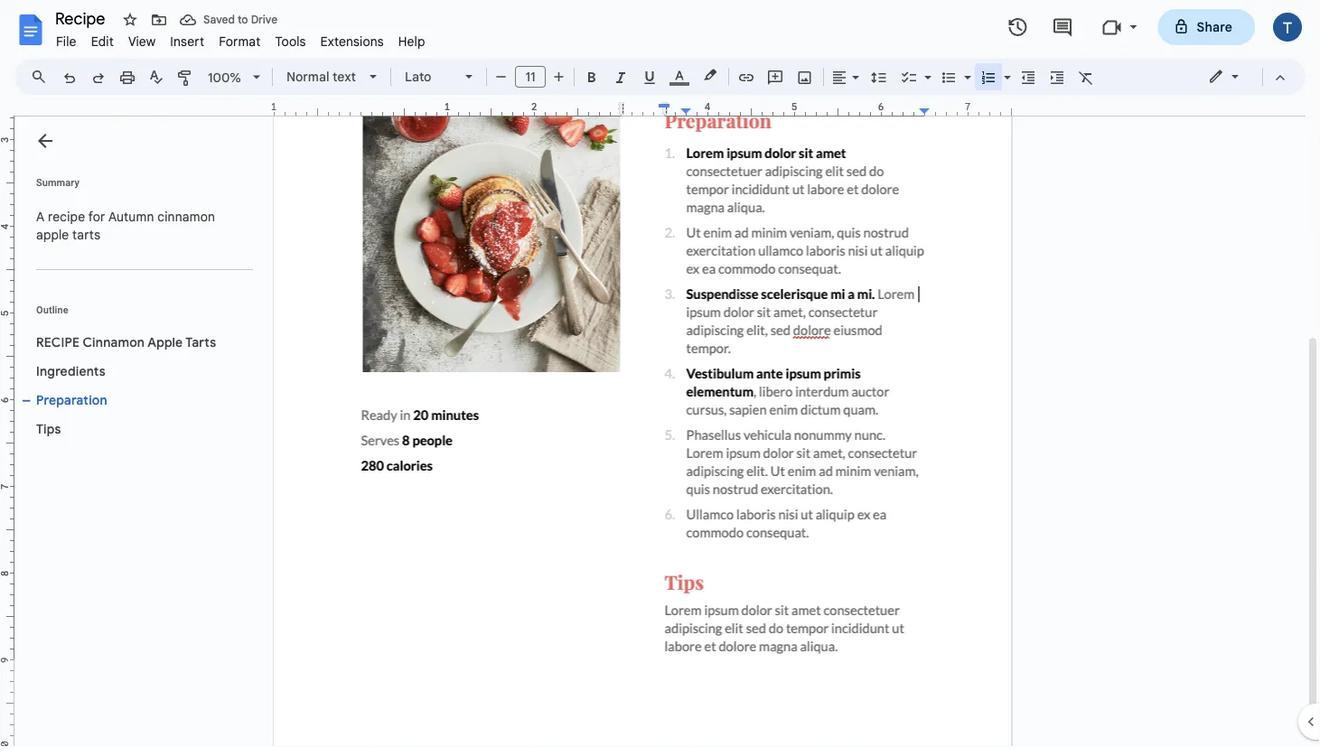 Task type: vqa. For each thing, say whether or not it's contained in the screenshot.
"Menu Bar" containing File
yes



Task type: locate. For each thing, give the bounding box(es) containing it.
a recipe for autumn cinnamon apple tarts
[[36, 209, 219, 243]]

application
[[0, 0, 1321, 748]]

saved to drive
[[203, 13, 278, 27]]

file menu item
[[49, 31, 84, 52]]

edit menu item
[[84, 31, 121, 52]]

normal text
[[287, 69, 356, 85]]

menu bar
[[49, 24, 433, 53]]

format
[[219, 33, 261, 49]]

recipe
[[36, 334, 80, 350]]

line & paragraph spacing image
[[869, 64, 890, 90]]

cinnamon
[[158, 209, 215, 225]]

tools menu item
[[268, 31, 313, 52]]

checklist menu image
[[920, 65, 932, 71]]

a
[[36, 209, 45, 225]]

mode and view toolbar
[[1195, 59, 1296, 95]]

cinnamon
[[83, 334, 145, 350]]

summary element
[[27, 199, 253, 253]]

1
[[271, 101, 277, 113]]

text
[[333, 69, 356, 85]]

Menus field
[[23, 64, 62, 90]]

Zoom field
[[201, 64, 269, 92]]

Star checkbox
[[118, 7, 143, 33]]

normal
[[287, 69, 330, 85]]

menu bar inside menu bar banner
[[49, 24, 433, 53]]

application containing share
[[0, 0, 1321, 748]]

preparation
[[36, 392, 107, 408]]

menu bar containing file
[[49, 24, 433, 53]]

autumn
[[108, 209, 154, 225]]

recipe cinnamon apple tarts
[[36, 334, 216, 350]]

help menu item
[[391, 31, 433, 52]]

view menu item
[[121, 31, 163, 52]]

apple
[[36, 227, 69, 243]]

insert
[[170, 33, 204, 49]]

bottom margin image
[[0, 655, 14, 747]]

Font size field
[[515, 66, 553, 89]]

ingredients
[[36, 363, 106, 379]]

help
[[398, 33, 425, 49]]

to
[[238, 13, 248, 27]]

styles list. normal text selected. option
[[287, 64, 359, 90]]

format menu item
[[212, 31, 268, 52]]

text color image
[[670, 64, 690, 86]]

Rename text field
[[49, 7, 116, 29]]

right margin image
[[920, 102, 1012, 116]]

extensions menu item
[[313, 31, 391, 52]]



Task type: describe. For each thing, give the bounding box(es) containing it.
saved
[[203, 13, 235, 27]]

outline
[[36, 304, 68, 316]]

insert image image
[[795, 64, 816, 90]]

tips
[[36, 421, 61, 437]]

insert menu item
[[163, 31, 212, 52]]

extensions
[[321, 33, 384, 49]]

edit
[[91, 33, 114, 49]]

menu bar banner
[[0, 0, 1321, 748]]

outline heading
[[14, 303, 260, 328]]

tarts
[[72, 227, 101, 243]]

view
[[128, 33, 156, 49]]

tools
[[275, 33, 306, 49]]

main toolbar
[[53, 0, 1101, 701]]

summary heading
[[36, 175, 79, 190]]

numbered list menu image
[[1000, 65, 1012, 71]]

document outline element
[[14, 117, 260, 748]]

saved to drive button
[[175, 7, 282, 33]]

apple
[[148, 334, 183, 350]]

for
[[88, 209, 105, 225]]

Zoom text field
[[203, 65, 247, 90]]

share
[[1197, 19, 1233, 35]]

tarts
[[186, 334, 216, 350]]

lato
[[405, 69, 432, 85]]

highlight color image
[[701, 64, 721, 86]]

left margin image
[[275, 102, 366, 116]]

bulleted list menu image
[[960, 65, 972, 71]]

drive
[[251, 13, 278, 27]]

share button
[[1159, 9, 1256, 45]]

Font size text field
[[516, 66, 545, 88]]

recipe
[[48, 209, 85, 225]]

font list. lato selected. option
[[405, 64, 455, 90]]

file
[[56, 33, 77, 49]]

summary
[[36, 177, 79, 188]]



